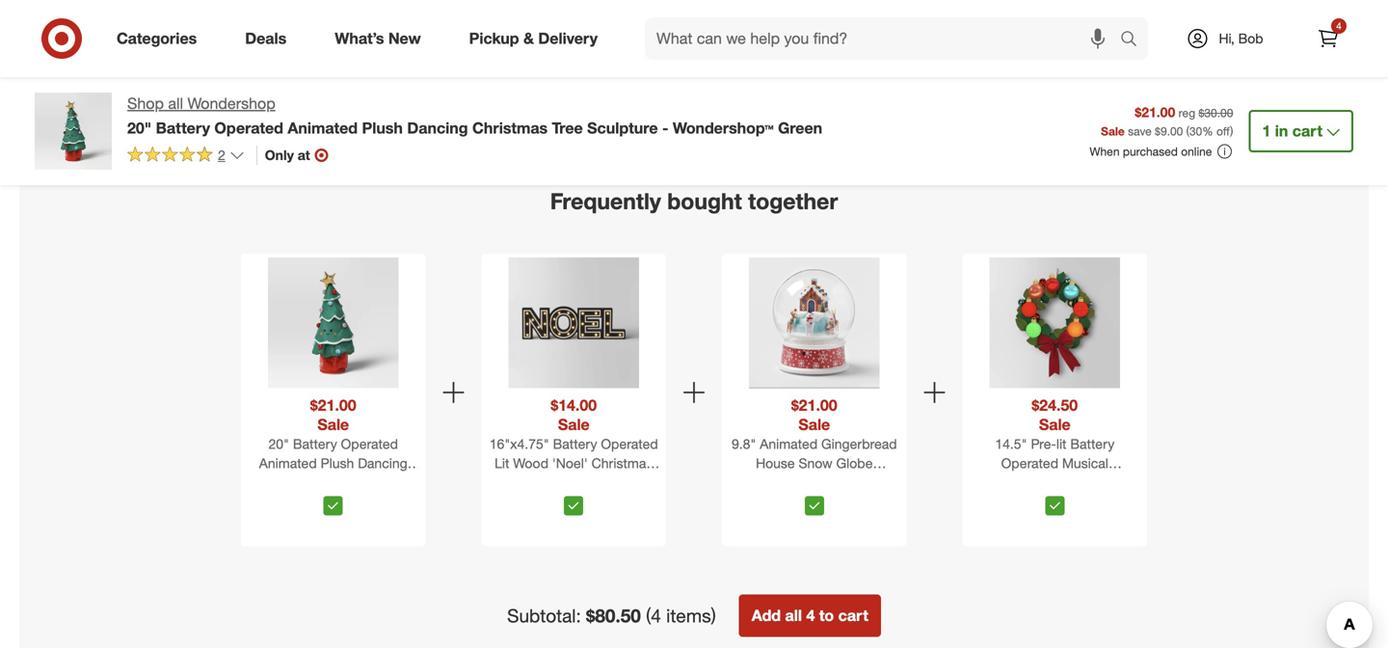 Task type: vqa. For each thing, say whether or not it's contained in the screenshot.
Sale in $21.00 Sale 9.8" Animated Gingerbread House Snow Globe Christmas Decorative Prop - Wondershop™
yes



Task type: locate. For each thing, give the bounding box(es) containing it.
1
[[1263, 122, 1272, 140]]

christmas inside $21.00 sale 9.8" animated gingerbread house snow globe christmas decorative prop - wondershop™
[[734, 474, 795, 491]]

green inside $21.00 sale 20" battery operated animated plush dancing christmas tree sculpture - wondershop™ green
[[359, 493, 396, 510]]

1 in cart for 20" battery operated animated plush dancing christmas tree sculpture - wondershop™ green element
[[1263, 122, 1323, 140]]

20" inside $21.00 sale 20" battery operated animated plush dancing christmas tree sculpture - wondershop™ green
[[269, 436, 289, 453]]

what's new link
[[319, 17, 445, 60]]

all for add
[[786, 606, 803, 625]]

black
[[601, 493, 635, 510]]

christmas inside $21.00 sale 20" battery operated animated plush dancing christmas tree sculpture - wondershop™ green
[[253, 474, 314, 491]]

0 vertical spatial 4
[[1337, 20, 1342, 32]]

$21.00 up snow
[[792, 396, 838, 415]]

sale inside $21.00 sale 9.8" animated gingerbread house snow globe christmas decorative prop - wondershop™
[[799, 415, 831, 434]]

$80.50
[[586, 605, 641, 627]]

only
[[265, 146, 294, 163]]

wondershop™ for $14.00 sale 16"x4.75" battery operated lit wood 'noel' christmas tabletop sign - wondershop™ black
[[513, 493, 597, 510]]

animated
[[288, 118, 358, 137], [760, 436, 818, 453], [259, 455, 317, 472]]

- inside $14.00 sale 16"x4.75" battery operated lit wood 'noel' christmas tabletop sign - wondershop™ black
[[614, 474, 620, 491]]

wondershop™ inside $21.00 sale 20" battery operated animated plush dancing christmas tree sculpture - wondershop™ green
[[271, 493, 355, 510]]

1 in cart
[[1263, 122, 1323, 140]]

pickup & delivery link
[[453, 17, 622, 60]]

2 link
[[127, 146, 245, 168]]

4
[[1337, 20, 1342, 32], [807, 606, 815, 625]]

0 horizontal spatial $21.00
[[310, 396, 357, 415]]

christmas inside $14.00 sale 16"x4.75" battery operated lit wood 'noel' christmas tabletop sign - wondershop™ black
[[592, 455, 653, 472]]

1 vertical spatial tree
[[318, 474, 343, 491]]

1 horizontal spatial 20"
[[269, 436, 289, 453]]

$21.00 inside $21.00 sale 9.8" animated gingerbread house snow globe christmas decorative prop - wondershop™
[[792, 396, 838, 415]]

online
[[1182, 144, 1213, 159]]

0 horizontal spatial plush
[[321, 455, 354, 472]]

9.8" animated gingerbread house snow globe christmas decorative prop - wondershop™ image
[[749, 258, 880, 388]]

0 vertical spatial plush
[[362, 118, 403, 137]]

None checkbox
[[564, 496, 584, 516], [1046, 496, 1065, 516], [564, 496, 584, 516], [1046, 496, 1065, 516]]

only at
[[265, 146, 310, 163]]

What can we help you find? suggestions appear below search field
[[645, 17, 1126, 60]]

20" battery operated animated plush dancing christmas tree sculpture - wondershop™ green image
[[268, 258, 399, 388]]

add right items)
[[752, 606, 781, 625]]

dancing
[[407, 118, 468, 137], [358, 455, 408, 472]]

house
[[756, 455, 795, 472]]

in
[[1276, 122, 1289, 140]]

sale inside $24.50 sale 14.5" pre-lit battery operated musical christmas novelty wreath green - wondershop™
[[1040, 415, 1071, 434]]

lit
[[1057, 436, 1067, 453]]

$14.00 sale 16"x4.75" battery operated lit wood 'noel' christmas tabletop sign - wondershop™ black
[[490, 396, 659, 510]]

$21.00 for $21.00 reg $30.00 sale save $ 9.00 ( 30 % off )
[[1136, 104, 1176, 121]]

all
[[168, 94, 183, 113], [786, 606, 803, 625]]

sculpture
[[588, 118, 658, 137], [347, 474, 405, 491]]

0 horizontal spatial 20"
[[127, 118, 152, 137]]

1 vertical spatial all
[[786, 606, 803, 625]]

items)
[[667, 605, 716, 627]]

shop
[[127, 94, 164, 113]]

operated
[[215, 118, 284, 137], [341, 436, 398, 453], [601, 436, 659, 453], [1002, 455, 1059, 472]]

2 horizontal spatial to
[[820, 606, 835, 625]]

add to cart down select items on sale
[[663, 45, 726, 60]]

- for $14.00 sale 16"x4.75" battery operated lit wood 'noel' christmas tabletop sign - wondershop™ black
[[614, 474, 620, 491]]

0 horizontal spatial 4
[[807, 606, 815, 625]]

0 horizontal spatial tree
[[318, 474, 343, 491]]

1 horizontal spatial 4
[[1337, 20, 1342, 32]]

add to cart button
[[424, 37, 503, 68], [655, 37, 734, 68]]

add
[[433, 45, 454, 60], [663, 45, 685, 60], [752, 606, 781, 625]]

4 inside button
[[807, 606, 815, 625]]

2 vertical spatial animated
[[259, 455, 317, 472]]

0 horizontal spatial add
[[433, 45, 454, 60]]

add inside add all 4 to cart button
[[752, 606, 781, 625]]

0 vertical spatial all
[[168, 94, 183, 113]]

0 vertical spatial sculpture
[[588, 118, 658, 137]]

0 vertical spatial 20"
[[127, 118, 152, 137]]

add to cart button down select items on sale
[[655, 37, 734, 68]]

1 horizontal spatial add to cart
[[663, 45, 726, 60]]

$21.00
[[1136, 104, 1176, 121], [310, 396, 357, 415], [792, 396, 838, 415]]

green inside shop all wondershop 20" battery operated animated plush dancing christmas tree sculpture - wondershop™ green
[[778, 118, 823, 137]]

items
[[675, 5, 708, 21]]

9.8"
[[732, 436, 757, 453]]

1 vertical spatial plush
[[321, 455, 354, 472]]

1 horizontal spatial sculpture
[[588, 118, 658, 137]]

animated inside $21.00 sale 9.8" animated gingerbread house snow globe christmas decorative prop - wondershop™
[[760, 436, 818, 453]]

1 vertical spatial 20"
[[269, 436, 289, 453]]

christmas inside $24.50 sale 14.5" pre-lit battery operated musical christmas novelty wreath green - wondershop™
[[977, 474, 1039, 491]]

2 horizontal spatial green
[[988, 493, 1026, 510]]

14.5" pre-lit battery operated musical christmas novelty wreath green - wondershop™ image
[[990, 258, 1121, 388]]

add to cart right the new
[[433, 45, 495, 60]]

christmas for $21.00 sale 20" battery operated animated plush dancing christmas tree sculpture - wondershop™ green
[[253, 474, 314, 491]]

sale inside $21.00 sale 20" battery operated animated plush dancing christmas tree sculpture - wondershop™ green
[[318, 415, 349, 434]]

9.8" animated gingerbread house snow globe christmas decorative prop - wondershop™ link
[[726, 435, 903, 510]]

- inside $21.00 sale 20" battery operated animated plush dancing christmas tree sculpture - wondershop™ green
[[409, 474, 414, 491]]

add to cart button right the new
[[424, 37, 503, 68]]

add down items at top
[[663, 45, 685, 60]]

deals
[[245, 29, 287, 48]]

tabletop
[[529, 474, 580, 491]]

$21.00 up $
[[1136, 104, 1176, 121]]

0 horizontal spatial sculpture
[[347, 474, 405, 491]]

1 horizontal spatial green
[[778, 118, 823, 137]]

battery inside $14.00 sale 16"x4.75" battery operated lit wood 'noel' christmas tabletop sign - wondershop™ black
[[553, 436, 598, 453]]

1 vertical spatial sculpture
[[347, 474, 405, 491]]

battery inside shop all wondershop 20" battery operated animated plush dancing christmas tree sculpture - wondershop™ green
[[156, 118, 210, 137]]

0 horizontal spatial add to cart button
[[424, 37, 503, 68]]

christmas inside shop all wondershop 20" battery operated animated plush dancing christmas tree sculpture - wondershop™ green
[[473, 118, 548, 137]]

decorative
[[799, 474, 864, 491]]

hi, bob
[[1220, 30, 1264, 47]]

frequently bought together
[[550, 187, 838, 214]]

1 vertical spatial 4
[[807, 606, 815, 625]]

operated inside $14.00 sale 16"x4.75" battery operated lit wood 'noel' christmas tabletop sign - wondershop™ black
[[601, 436, 659, 453]]

- inside $21.00 sale 9.8" animated gingerbread house snow globe christmas decorative prop - wondershop™
[[768, 493, 774, 510]]

subtotal: $80.50 (4 items)
[[508, 605, 716, 627]]

20"
[[127, 118, 152, 137], [269, 436, 289, 453]]

to
[[458, 45, 469, 60], [689, 45, 700, 60], [820, 606, 835, 625]]

select
[[633, 5, 672, 21]]

gingerbread
[[822, 436, 898, 453]]

at
[[298, 146, 310, 163]]

-
[[663, 118, 669, 137], [409, 474, 414, 491], [614, 474, 620, 491], [768, 493, 774, 510], [1029, 493, 1035, 510]]

sale
[[912, 5, 939, 21], [1102, 124, 1125, 138], [318, 415, 349, 434], [558, 415, 590, 434], [799, 415, 831, 434], [1040, 415, 1071, 434]]

0 horizontal spatial add to cart
[[433, 45, 495, 60]]

1 horizontal spatial add to cart button
[[655, 37, 734, 68]]

1 horizontal spatial to
[[689, 45, 700, 60]]

1 vertical spatial dancing
[[358, 455, 408, 472]]

sale for $21.00 sale 9.8" animated gingerbread house snow globe christmas decorative prop - wondershop™
[[799, 415, 831, 434]]

2 add to cart from the left
[[663, 45, 726, 60]]

dancing inside shop all wondershop 20" battery operated animated plush dancing christmas tree sculpture - wondershop™ green
[[407, 118, 468, 137]]

16"x4.75" battery operated lit wood 'noel' christmas tabletop sign - wondershop™ black image
[[509, 258, 640, 388]]

- inside $24.50 sale 14.5" pre-lit battery operated musical christmas novelty wreath green - wondershop™
[[1029, 493, 1035, 510]]

$21.00 up "20" battery operated animated plush dancing christmas tree sculpture - wondershop™ green" link
[[310, 396, 357, 415]]

20" inside shop all wondershop 20" battery operated animated plush dancing christmas tree sculpture - wondershop™ green
[[127, 118, 152, 137]]

$21.00 inside $21.00 sale 20" battery operated animated plush dancing christmas tree sculpture - wondershop™ green
[[310, 396, 357, 415]]

1 horizontal spatial plush
[[362, 118, 403, 137]]

None checkbox
[[324, 496, 343, 516], [805, 496, 824, 516], [324, 496, 343, 516], [805, 496, 824, 516]]

0 horizontal spatial green
[[359, 493, 396, 510]]

animated inside $21.00 sale 20" battery operated animated plush dancing christmas tree sculpture - wondershop™ green
[[259, 455, 317, 472]]

4 link
[[1308, 17, 1350, 60]]

(4
[[646, 605, 662, 627]]

christmas
[[473, 118, 548, 137], [592, 455, 653, 472], [253, 474, 314, 491], [734, 474, 795, 491], [977, 474, 1039, 491]]

0 vertical spatial tree
[[552, 118, 583, 137]]

plush inside $21.00 sale 20" battery operated animated plush dancing christmas tree sculpture - wondershop™ green
[[321, 455, 354, 472]]

add right the new
[[433, 45, 454, 60]]

all inside shop all wondershop 20" battery operated animated plush dancing christmas tree sculpture - wondershop™ green
[[168, 94, 183, 113]]

- inside shop all wondershop 20" battery operated animated plush dancing christmas tree sculpture - wondershop™ green
[[663, 118, 669, 137]]

green
[[778, 118, 823, 137], [359, 493, 396, 510], [988, 493, 1026, 510]]

sale inside $14.00 sale 16"x4.75" battery operated lit wood 'noel' christmas tabletop sign - wondershop™ black
[[558, 415, 590, 434]]

tree
[[552, 118, 583, 137], [318, 474, 343, 491]]

cart
[[472, 45, 495, 60], [703, 45, 726, 60], [1293, 122, 1323, 140], [839, 606, 869, 625]]

0 horizontal spatial all
[[168, 94, 183, 113]]

0 vertical spatial dancing
[[407, 118, 468, 137]]

$
[[1156, 124, 1161, 138]]

wondershop™ inside $21.00 sale 9.8" animated gingerbread house snow globe christmas decorative prop - wondershop™
[[777, 493, 861, 510]]

0 vertical spatial animated
[[288, 118, 358, 137]]

1 vertical spatial animated
[[760, 436, 818, 453]]

wondershop™ inside $14.00 sale 16"x4.75" battery operated lit wood 'noel' christmas tabletop sign - wondershop™ black
[[513, 493, 597, 510]]

add for subtotal:
[[752, 606, 781, 625]]

frequently
[[550, 187, 662, 214]]

1 horizontal spatial add
[[663, 45, 685, 60]]

categories
[[117, 29, 197, 48]]

dancing inside $21.00 sale 20" battery operated animated plush dancing christmas tree sculpture - wondershop™ green
[[358, 455, 408, 472]]

delivery
[[539, 29, 598, 48]]

all inside button
[[786, 606, 803, 625]]

add to cart
[[433, 45, 495, 60], [663, 45, 726, 60]]

2 horizontal spatial add
[[752, 606, 781, 625]]

wreath
[[1091, 474, 1134, 491]]

1 horizontal spatial $21.00
[[792, 396, 838, 415]]

prop
[[867, 474, 896, 491]]

bob
[[1239, 30, 1264, 47]]

$21.00 for $21.00 sale 20" battery operated animated plush dancing christmas tree sculpture - wondershop™ green
[[310, 396, 357, 415]]

2 horizontal spatial $21.00
[[1136, 104, 1176, 121]]

1 horizontal spatial all
[[786, 606, 803, 625]]

search
[[1112, 31, 1158, 50]]

battery
[[156, 118, 210, 137], [293, 436, 337, 453], [553, 436, 598, 453], [1071, 436, 1115, 453]]

1 horizontal spatial tree
[[552, 118, 583, 137]]

$21.00 inside $21.00 reg $30.00 sale save $ 9.00 ( 30 % off )
[[1136, 104, 1176, 121]]



Task type: describe. For each thing, give the bounding box(es) containing it.
new
[[389, 29, 421, 48]]

shop all wondershop 20" battery operated animated plush dancing christmas tree sculpture - wondershop™ green
[[127, 94, 823, 137]]

operated inside shop all wondershop 20" battery operated animated plush dancing christmas tree sculpture - wondershop™ green
[[215, 118, 284, 137]]

together
[[749, 187, 838, 214]]

subtotal:
[[508, 605, 581, 627]]

2 add to cart button from the left
[[655, 37, 734, 68]]

'noel'
[[553, 455, 588, 472]]

wondershop™ inside shop all wondershop 20" battery operated animated plush dancing christmas tree sculpture - wondershop™ green
[[673, 118, 774, 137]]

- for $21.00 sale 9.8" animated gingerbread house snow globe christmas decorative prop - wondershop™
[[768, 493, 774, 510]]

$24.50
[[1032, 396, 1079, 415]]

image of 20" battery operated animated plush dancing christmas tree sculpture - wondershop™ green image
[[35, 93, 112, 170]]

1 add to cart from the left
[[433, 45, 495, 60]]

$21.00 for $21.00 sale 9.8" animated gingerbread house snow globe christmas decorative prop - wondershop™
[[792, 396, 838, 415]]

$21.00 sale 9.8" animated gingerbread house snow globe christmas decorative prop - wondershop™
[[732, 396, 898, 510]]

christmas for $21.00 sale 9.8" animated gingerbread house snow globe christmas decorative prop - wondershop™
[[734, 474, 795, 491]]

- for $21.00 sale 20" battery operated animated plush dancing christmas tree sculpture - wondershop™ green
[[409, 474, 414, 491]]

snow
[[799, 455, 833, 472]]

0 horizontal spatial to
[[458, 45, 469, 60]]

)
[[1231, 124, 1234, 138]]

battery inside $21.00 sale 20" battery operated animated plush dancing christmas tree sculpture - wondershop™ green
[[293, 436, 337, 453]]

all for shop
[[168, 94, 183, 113]]

globe
[[837, 455, 873, 472]]

$21.00 reg $30.00 sale save $ 9.00 ( 30 % off )
[[1102, 104, 1234, 138]]

operated inside $24.50 sale 14.5" pre-lit battery operated musical christmas novelty wreath green - wondershop™
[[1002, 455, 1059, 472]]

20" battery operated animated plush dancing christmas tree sculpture - wondershop™ green link
[[245, 435, 422, 510]]

what's new
[[335, 29, 421, 48]]

16"x4.75"
[[490, 436, 550, 453]]

30
[[1190, 124, 1203, 138]]

operated inside $21.00 sale 20" battery operated animated plush dancing christmas tree sculpture - wondershop™ green
[[341, 436, 398, 453]]

wood
[[513, 455, 549, 472]]

wondershop™ for $21.00 sale 9.8" animated gingerbread house snow globe christmas decorative prop - wondershop™
[[777, 493, 861, 510]]

tree inside $21.00 sale 20" battery operated animated plush dancing christmas tree sculpture - wondershop™ green
[[318, 474, 343, 491]]

sculpture inside shop all wondershop 20" battery operated animated plush dancing christmas tree sculpture - wondershop™ green
[[588, 118, 658, 137]]

christmas for $24.50 sale 14.5" pre-lit battery operated musical christmas novelty wreath green - wondershop™
[[977, 474, 1039, 491]]

cart inside button
[[839, 606, 869, 625]]

&
[[524, 29, 534, 48]]

wondershop™ for $21.00 sale 20" battery operated animated plush dancing christmas tree sculpture - wondershop™ green
[[271, 493, 355, 510]]

when purchased online
[[1090, 144, 1213, 159]]

wondershop™ inside $24.50 sale 14.5" pre-lit battery operated musical christmas novelty wreath green - wondershop™
[[1038, 493, 1122, 510]]

sale for $24.50 sale 14.5" pre-lit battery operated musical christmas novelty wreath green - wondershop™
[[1040, 415, 1071, 434]]

wondershop
[[188, 94, 276, 113]]

what's
[[335, 29, 384, 48]]

sale for $21.00 sale 20" battery operated animated plush dancing christmas tree sculpture - wondershop™ green
[[318, 415, 349, 434]]

christmas for $14.00 sale 16"x4.75" battery operated lit wood 'noel' christmas tabletop sign - wondershop™ black
[[592, 455, 653, 472]]

sale
[[731, 5, 756, 21]]

off
[[1217, 124, 1231, 138]]

$21.00 sale 20" battery operated animated plush dancing christmas tree sculpture - wondershop™ green
[[253, 396, 414, 510]]

save
[[1129, 124, 1152, 138]]

$14.00
[[551, 396, 597, 415]]

(
[[1187, 124, 1190, 138]]

deals link
[[229, 17, 311, 60]]

reg
[[1179, 106, 1196, 120]]

%
[[1203, 124, 1214, 138]]

plush inside shop all wondershop 20" battery operated animated plush dancing christmas tree sculpture - wondershop™ green
[[362, 118, 403, 137]]

bought
[[668, 187, 742, 214]]

purchased
[[1124, 144, 1179, 159]]

hi,
[[1220, 30, 1235, 47]]

musical
[[1063, 455, 1109, 472]]

green inside $24.50 sale 14.5" pre-lit battery operated musical christmas novelty wreath green - wondershop™
[[988, 493, 1026, 510]]

1 add to cart button from the left
[[424, 37, 503, 68]]

novelty
[[1042, 474, 1088, 491]]

sculpture inside $21.00 sale 20" battery operated animated plush dancing christmas tree sculpture - wondershop™ green
[[347, 474, 405, 491]]

$24.50 sale 14.5" pre-lit battery operated musical christmas novelty wreath green - wondershop™
[[977, 396, 1134, 510]]

$30.00
[[1199, 106, 1234, 120]]

lit
[[495, 455, 510, 472]]

select items on sale
[[633, 5, 756, 21]]

14.5"
[[996, 436, 1028, 453]]

9.00
[[1161, 124, 1184, 138]]

tree inside shop all wondershop 20" battery operated animated plush dancing christmas tree sculpture - wondershop™ green
[[552, 118, 583, 137]]

14.5" pre-lit battery operated musical christmas novelty wreath green - wondershop™ link
[[967, 435, 1144, 510]]

on
[[712, 5, 727, 21]]

sale for $14.00 sale 16"x4.75" battery operated lit wood 'noel' christmas tabletop sign - wondershop™ black
[[558, 415, 590, 434]]

sale inside $21.00 reg $30.00 sale save $ 9.00 ( 30 % off )
[[1102, 124, 1125, 138]]

categories link
[[100, 17, 221, 60]]

2
[[218, 146, 226, 163]]

add all 4 to cart button
[[740, 595, 881, 637]]

pickup & delivery
[[469, 29, 598, 48]]

animated inside shop all wondershop 20" battery operated animated plush dancing christmas tree sculpture - wondershop™ green
[[288, 118, 358, 137]]

search button
[[1112, 17, 1158, 64]]

16"x4.75" battery operated lit wood 'noel' christmas tabletop sign - wondershop™ black link
[[486, 435, 663, 510]]

to inside button
[[820, 606, 835, 625]]

pickup
[[469, 29, 519, 48]]

pre-
[[1032, 436, 1057, 453]]

sign
[[584, 474, 611, 491]]

battery inside $24.50 sale 14.5" pre-lit battery operated musical christmas novelty wreath green - wondershop™
[[1071, 436, 1115, 453]]

when
[[1090, 144, 1120, 159]]

add for select items on sale
[[663, 45, 685, 60]]

add all 4 to cart
[[752, 606, 869, 625]]



